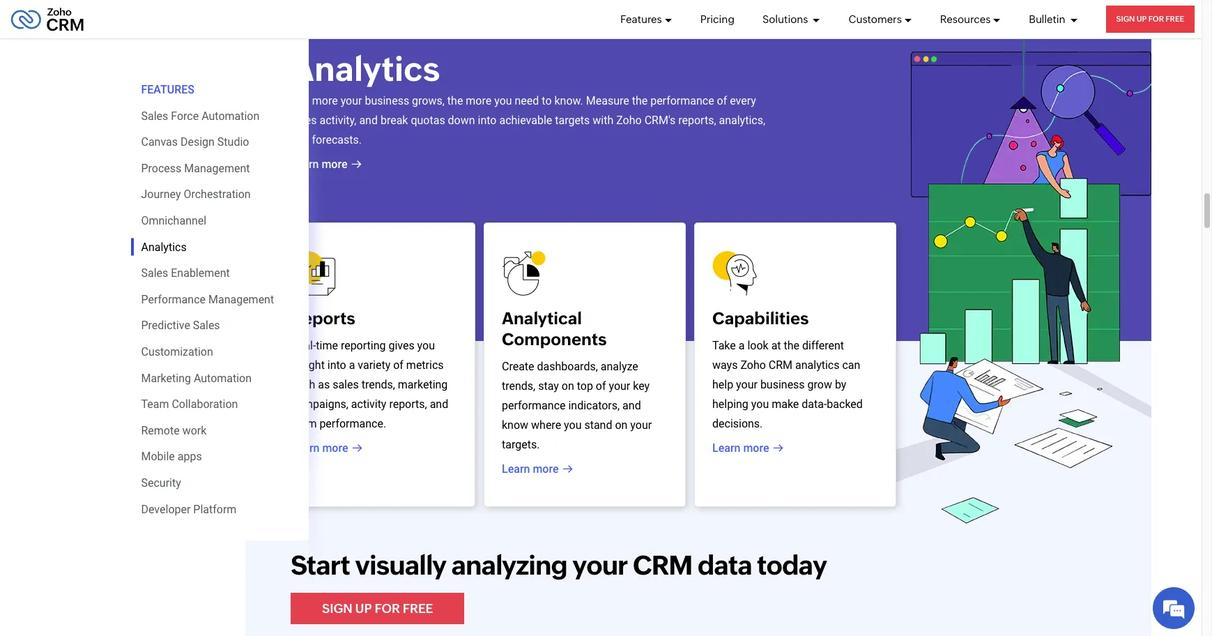 Task type: vqa. For each thing, say whether or not it's contained in the screenshot.
SIGN UP FOR FREE to the left
yes



Task type: locate. For each thing, give the bounding box(es) containing it.
you inside analytics can help your business grow by helping you make data-backed decisions.
[[752, 398, 769, 411]]

1 vertical spatial of
[[393, 358, 404, 372]]

the up down
[[448, 94, 463, 107]]

0 horizontal spatial the
[[448, 94, 463, 107]]

stand
[[585, 418, 613, 432]]

team collaboration
[[141, 398, 238, 411]]

1 vertical spatial zoho
[[741, 358, 766, 372]]

2 horizontal spatial the
[[784, 339, 800, 352]]

grow
[[808, 378, 833, 391]]

and left forecasts. on the left top
[[291, 133, 309, 146]]

real-
[[292, 339, 316, 352]]

1 horizontal spatial a
[[739, 339, 745, 352]]

0 horizontal spatial up
[[355, 601, 372, 615]]

0 vertical spatial zoho
[[617, 114, 642, 127]]

learn more link down team
[[292, 440, 362, 457]]

0 vertical spatial sales
[[141, 109, 168, 122]]

performance up where
[[502, 399, 566, 412]]

1 vertical spatial sign
[[322, 601, 353, 615]]

0 horizontal spatial a
[[349, 358, 355, 372]]

reports, right crm's
[[679, 114, 717, 127]]

sign up for free link
[[1107, 6, 1195, 33], [291, 592, 465, 624]]

0 vertical spatial on
[[562, 379, 574, 393]]

0 vertical spatial into
[[478, 114, 497, 127]]

management up orchestration
[[184, 162, 250, 175]]

business inside the more your business grows, the more you need to know. measure the performance of every sales activity, and break quotas down into achievable targets with
[[365, 94, 409, 107]]

zoho
[[617, 114, 642, 127], [741, 358, 766, 372]]

variety
[[358, 358, 391, 372]]

1 vertical spatial reports,
[[389, 398, 427, 411]]

0 horizontal spatial sign
[[322, 601, 353, 615]]

learn down forecasts. on the left top
[[291, 158, 319, 171]]

0 vertical spatial crm
[[769, 358, 793, 372]]

trends, inside create dashboards, analyze trends, stay on top of your key performance indicators, and know where you stand on your targets.
[[502, 379, 536, 393]]

business up make
[[761, 378, 805, 391]]

the up zoho crm's
[[632, 94, 648, 107]]

apps
[[178, 450, 202, 463]]

targets.
[[502, 438, 540, 451]]

0 horizontal spatial crm
[[633, 550, 693, 580]]

1 horizontal spatial performance
[[651, 94, 715, 107]]

sign
[[1117, 15, 1136, 23], [322, 601, 353, 615]]

0 horizontal spatial sales
[[291, 114, 317, 127]]

trends, down create
[[502, 379, 536, 393]]

zoho crm
[[741, 358, 793, 372]]

learn more down team
[[292, 441, 348, 455]]

omnichannel
[[141, 214, 207, 227]]

performance up crm's
[[651, 94, 715, 107]]

predictive
[[141, 319, 190, 332]]

1 horizontal spatial up
[[1137, 15, 1147, 23]]

analytical components
[[502, 309, 607, 349]]

you up "metrics"
[[417, 339, 435, 352]]

0 vertical spatial a
[[739, 339, 745, 352]]

sign up for free for the bottom sign up for free link
[[322, 601, 433, 615]]

0 vertical spatial performance
[[651, 94, 715, 107]]

sales down the
[[291, 114, 317, 127]]

learn down targets.
[[502, 462, 530, 476]]

1 horizontal spatial sign
[[1117, 15, 1136, 23]]

1 horizontal spatial reports,
[[679, 114, 717, 127]]

start visually analyzing your crm data today
[[291, 550, 827, 580]]

0 vertical spatial up
[[1137, 15, 1147, 23]]

1 vertical spatial analytics
[[141, 240, 187, 254]]

1 horizontal spatial sign up for free
[[1117, 15, 1185, 23]]

0 vertical spatial reports,
[[679, 114, 717, 127]]

1 vertical spatial free
[[403, 601, 433, 615]]

2 vertical spatial of
[[596, 379, 606, 393]]

0 horizontal spatial of
[[393, 358, 404, 372]]

platform
[[193, 502, 237, 516]]

1 vertical spatial sign up for free
[[322, 601, 433, 615]]

1 horizontal spatial analytics
[[291, 50, 440, 89]]

by
[[835, 378, 847, 391]]

business inside analytics can help your business grow by helping you make data-backed decisions.
[[761, 378, 805, 391]]

to
[[542, 94, 552, 107]]

business up 'break'
[[365, 94, 409, 107]]

break
[[381, 114, 408, 127]]

performance inside the more your business grows, the more you need to know. measure the performance of every sales activity, and break quotas down into achievable targets with
[[651, 94, 715, 107]]

analyzing
[[452, 550, 567, 580]]

1 vertical spatial sign up for free link
[[291, 592, 465, 624]]

learn more link down decisions.
[[713, 440, 784, 457]]

sales down performance management
[[193, 319, 220, 332]]

sales right as
[[333, 378, 359, 391]]

management for process management
[[184, 162, 250, 175]]

automation up collaboration
[[194, 371, 252, 385]]

your inside analytics can help your business grow by helping you make data-backed decisions.
[[737, 378, 758, 391]]

and inside the more your business grows, the more you need to know. measure the performance of every sales activity, and break quotas down into achievable targets with
[[359, 114, 378, 127]]

of
[[717, 94, 728, 107], [393, 358, 404, 372], [596, 379, 606, 393]]

1 vertical spatial business
[[761, 378, 805, 391]]

your inside the more your business grows, the more you need to know. measure the performance of every sales activity, and break quotas down into achievable targets with
[[341, 94, 362, 107]]

bulletin
[[1030, 13, 1068, 25]]

1 horizontal spatial sales
[[333, 378, 359, 391]]

1 vertical spatial up
[[355, 601, 372, 615]]

capabilities
[[713, 309, 809, 328]]

the
[[448, 94, 463, 107], [632, 94, 648, 107], [784, 339, 800, 352]]

start
[[291, 550, 350, 580]]

sales
[[291, 114, 317, 127], [333, 378, 359, 391]]

0 horizontal spatial reports,
[[389, 398, 427, 411]]

and down marketing
[[430, 398, 449, 411]]

0 horizontal spatial trends,
[[362, 378, 395, 391]]

2 vertical spatial sales
[[193, 319, 220, 332]]

0 vertical spatial sign up for free
[[1117, 15, 1185, 23]]

data-
[[802, 398, 827, 411]]

of right top
[[596, 379, 606, 393]]

sales force automation
[[141, 109, 260, 122]]

top
[[577, 379, 593, 393]]

0 horizontal spatial for
[[375, 601, 400, 615]]

reports,
[[679, 114, 717, 127], [389, 398, 427, 411]]

0 horizontal spatial sign up for free
[[322, 601, 433, 615]]

and down key
[[623, 399, 641, 412]]

need
[[515, 94, 539, 107]]

bulletin link
[[1030, 0, 1079, 38]]

the more your business grows, the more you need to know. measure the performance of every sales activity, and break quotas down into achievable targets with
[[291, 94, 757, 127]]

remote work
[[141, 424, 207, 437]]

force
[[171, 109, 199, 122]]

learn more down targets.
[[502, 462, 559, 476]]

1 vertical spatial performance
[[502, 399, 566, 412]]

1 horizontal spatial trends,
[[502, 379, 536, 393]]

0 vertical spatial sign
[[1117, 15, 1136, 23]]

learn more for reports
[[292, 441, 348, 455]]

learn more for analytical components
[[502, 462, 559, 476]]

you left the "stand"
[[564, 418, 582, 432]]

1 vertical spatial automation
[[194, 371, 252, 385]]

learn down team
[[292, 441, 320, 455]]

on left top
[[562, 379, 574, 393]]

0 horizontal spatial zoho
[[617, 114, 642, 127]]

1 vertical spatial sales
[[141, 267, 168, 280]]

customers
[[849, 13, 902, 25]]

more down forecasts. on the left top
[[322, 158, 348, 171]]

canvas
[[141, 135, 178, 149]]

1 horizontal spatial business
[[761, 378, 805, 391]]

reports, inside reports, analytics, and forecasts.
[[679, 114, 717, 127]]

you left need on the top left of page
[[495, 94, 512, 107]]

mobile apps
[[141, 450, 202, 463]]

analytics up the activity,
[[291, 50, 440, 89]]

more up the activity,
[[312, 94, 338, 107]]

trends,
[[362, 378, 395, 391], [502, 379, 536, 393]]

analytics down omnichannel on the top of the page
[[141, 240, 187, 254]]

1 horizontal spatial into
[[478, 114, 497, 127]]

1 vertical spatial on
[[615, 418, 628, 432]]

learn more link down targets.
[[502, 461, 573, 478]]

0 horizontal spatial sign up for free link
[[291, 592, 465, 624]]

of left every
[[717, 94, 728, 107]]

a left look
[[739, 339, 745, 352]]

reporting
[[341, 339, 386, 352]]

take a look at the different ways
[[713, 339, 845, 372]]

0 horizontal spatial business
[[365, 94, 409, 107]]

free
[[1166, 15, 1185, 23], [403, 601, 433, 615]]

for
[[1149, 15, 1165, 23], [375, 601, 400, 615]]

measure
[[586, 94, 630, 107]]

0 horizontal spatial performance
[[502, 399, 566, 412]]

a left the variety
[[349, 358, 355, 372]]

0 vertical spatial sales
[[291, 114, 317, 127]]

into down 'time'
[[328, 358, 346, 372]]

you
[[495, 94, 512, 107], [417, 339, 435, 352], [752, 398, 769, 411], [564, 418, 582, 432]]

activity
[[351, 398, 387, 411]]

the right "at"
[[784, 339, 800, 352]]

dashboards,
[[537, 360, 598, 373]]

forecasts.
[[312, 133, 362, 146]]

1 vertical spatial management
[[208, 293, 274, 306]]

such
[[292, 378, 315, 391]]

management down enablement at the left top
[[208, 293, 274, 306]]

0 horizontal spatial on
[[562, 379, 574, 393]]

collaboration
[[172, 398, 238, 411]]

1 vertical spatial crm
[[633, 550, 693, 580]]

you left make
[[752, 398, 769, 411]]

0 horizontal spatial analytics
[[141, 240, 187, 254]]

0 horizontal spatial into
[[328, 358, 346, 372]]

and
[[359, 114, 378, 127], [291, 133, 309, 146], [430, 398, 449, 411], [623, 399, 641, 412]]

sales up canvas
[[141, 109, 168, 122]]

menu shadow image
[[309, 0, 330, 595]]

sign up for free
[[1117, 15, 1185, 23], [322, 601, 433, 615]]

learn more link for reports
[[292, 440, 362, 457]]

crm down "at"
[[769, 358, 793, 372]]

developer
[[141, 502, 191, 516]]

trends, down the variety
[[362, 378, 395, 391]]

more
[[312, 94, 338, 107], [466, 94, 492, 107], [322, 158, 348, 171], [322, 441, 348, 455], [744, 441, 770, 455], [533, 462, 559, 476]]

sales
[[141, 109, 168, 122], [141, 267, 168, 280], [193, 319, 220, 332]]

journey
[[141, 188, 181, 201]]

learn down decisions.
[[713, 441, 741, 455]]

0 vertical spatial of
[[717, 94, 728, 107]]

learn more link down forecasts. on the left top
[[291, 156, 362, 173]]

0 vertical spatial free
[[1166, 15, 1185, 23]]

you inside real-time reporting gives you insight into a variety of metrics such as sales trends, marketing campaigns, activity reports, and team performance.
[[417, 339, 435, 352]]

resources
[[941, 13, 991, 25]]

1 horizontal spatial of
[[596, 379, 606, 393]]

1 vertical spatial for
[[375, 601, 400, 615]]

business
[[365, 94, 409, 107], [761, 378, 805, 391]]

1 vertical spatial into
[[328, 358, 346, 372]]

for for the bottom sign up for free link
[[375, 601, 400, 615]]

2 horizontal spatial of
[[717, 94, 728, 107]]

0 vertical spatial for
[[1149, 15, 1165, 23]]

and inside reports, analytics, and forecasts.
[[291, 133, 309, 146]]

backed
[[827, 398, 863, 411]]

pricing
[[701, 13, 735, 25]]

performance inside create dashboards, analyze trends, stay on top of your key performance indicators, and know where you stand on your targets.
[[502, 399, 566, 412]]

1 horizontal spatial sign up for free link
[[1107, 6, 1195, 33]]

1 horizontal spatial free
[[1166, 15, 1185, 23]]

zoho down look
[[741, 358, 766, 372]]

into
[[478, 114, 497, 127], [328, 358, 346, 372]]

zoho crm logo image
[[10, 4, 84, 35]]

0 horizontal spatial free
[[403, 601, 433, 615]]

zoho for zoho crm
[[741, 358, 766, 372]]

stay
[[539, 379, 559, 393]]

1 horizontal spatial for
[[1149, 15, 1165, 23]]

0 vertical spatial business
[[365, 94, 409, 107]]

sales up the "performance"
[[141, 267, 168, 280]]

on right the "stand"
[[615, 418, 628, 432]]

of down 'gives'
[[393, 358, 404, 372]]

process
[[141, 162, 182, 175]]

automation
[[202, 109, 260, 122], [194, 371, 252, 385]]

sign for sign up for free link to the top
[[1117, 15, 1136, 23]]

into right down
[[478, 114, 497, 127]]

up for sign up for free link to the top
[[1137, 15, 1147, 23]]

0 vertical spatial management
[[184, 162, 250, 175]]

1 vertical spatial sales
[[333, 378, 359, 391]]

automation up studio
[[202, 109, 260, 122]]

free for the bottom sign up for free link
[[403, 601, 433, 615]]

crm left data
[[633, 550, 693, 580]]

learn more down decisions.
[[713, 441, 770, 455]]

and left 'break'
[[359, 114, 378, 127]]

1 horizontal spatial zoho
[[741, 358, 766, 372]]

reports, down marketing
[[389, 398, 427, 411]]

the inside take a look at the different ways
[[784, 339, 800, 352]]

up for the bottom sign up for free link
[[355, 601, 372, 615]]

1 vertical spatial a
[[349, 358, 355, 372]]

analytics
[[291, 50, 440, 89], [141, 240, 187, 254]]

predictive sales
[[141, 319, 220, 332]]

zoho right with
[[617, 114, 642, 127]]



Task type: describe. For each thing, give the bounding box(es) containing it.
more up down
[[466, 94, 492, 107]]

developer platform
[[141, 502, 237, 516]]

customization
[[141, 345, 213, 358]]

analytics can help your business grow by helping you make data-backed decisions.
[[713, 358, 863, 430]]

of inside the more your business grows, the more you need to know. measure the performance of every sales activity, and break quotas down into achievable targets with
[[717, 94, 728, 107]]

key
[[633, 379, 650, 393]]

different
[[803, 339, 845, 352]]

into inside the more your business grows, the more you need to know. measure the performance of every sales activity, and break quotas down into achievable targets with
[[478, 114, 497, 127]]

0 vertical spatial analytics
[[291, 50, 440, 89]]

process management
[[141, 162, 250, 175]]

indicators,
[[569, 399, 620, 412]]

1 horizontal spatial on
[[615, 418, 628, 432]]

helping
[[713, 398, 749, 411]]

analyze
[[601, 360, 639, 373]]

analytics
[[796, 358, 840, 372]]

crm's
[[645, 114, 676, 127]]

more down targets.
[[533, 462, 559, 476]]

sales for sales enablement
[[141, 267, 168, 280]]

remote
[[141, 424, 180, 437]]

visually
[[355, 550, 446, 580]]

and inside real-time reporting gives you insight into a variety of metrics such as sales trends, marketing campaigns, activity reports, and team performance.
[[430, 398, 449, 411]]

quotas
[[411, 114, 445, 127]]

a inside take a look at the different ways
[[739, 339, 745, 352]]

grows,
[[412, 94, 445, 107]]

learn for analytical components
[[502, 462, 530, 476]]

as
[[318, 378, 330, 391]]

team
[[141, 398, 169, 411]]

create dashboards, analyze trends, stay on top of your key performance indicators, and know where you stand on your targets.
[[502, 360, 652, 451]]

learn more for capabilities
[[713, 441, 770, 455]]

resources link
[[941, 0, 1002, 38]]

sales inside real-time reporting gives you insight into a variety of metrics such as sales trends, marketing campaigns, activity reports, and team performance.
[[333, 378, 359, 391]]

you inside the more your business grows, the more you need to know. measure the performance of every sales activity, and break quotas down into achievable targets with
[[495, 94, 512, 107]]

where
[[531, 418, 561, 432]]

learn more link for analytical components
[[502, 461, 573, 478]]

create
[[502, 360, 535, 373]]

learn for reports
[[292, 441, 320, 455]]

targets
[[555, 114, 590, 127]]

insight
[[292, 358, 325, 372]]

real-time reporting gives you insight into a variety of metrics such as sales trends, marketing campaigns, activity reports, and team performance.
[[292, 339, 449, 430]]

orchestration
[[184, 188, 251, 201]]

into inside real-time reporting gives you insight into a variety of metrics such as sales trends, marketing campaigns, activity reports, and team performance.
[[328, 358, 346, 372]]

learn more link for capabilities
[[713, 440, 784, 457]]

learn for capabilities
[[713, 441, 741, 455]]

reports, analytics, and forecasts.
[[291, 114, 766, 146]]

marketing
[[398, 378, 448, 391]]

1 horizontal spatial the
[[632, 94, 648, 107]]

gives
[[389, 339, 415, 352]]

analytics,
[[719, 114, 766, 127]]

components
[[502, 330, 607, 349]]

design
[[181, 135, 215, 149]]

make
[[772, 398, 799, 411]]

of inside real-time reporting gives you insight into a variety of metrics such as sales trends, marketing campaigns, activity reports, and team performance.
[[393, 358, 404, 372]]

marketing
[[141, 371, 191, 385]]

performance
[[141, 293, 206, 306]]

marketing automation
[[141, 371, 252, 385]]

every
[[730, 94, 757, 107]]

for for sign up for free link to the top
[[1149, 15, 1165, 23]]

help
[[713, 378, 734, 391]]

ways
[[713, 358, 738, 372]]

0 vertical spatial sign up for free link
[[1107, 6, 1195, 33]]

achievable
[[500, 114, 553, 127]]

studio
[[217, 135, 249, 149]]

performance management
[[141, 293, 274, 306]]

sales enablement
[[141, 267, 230, 280]]

free for sign up for free link to the top
[[1166, 15, 1185, 23]]

trends, inside real-time reporting gives you insight into a variety of metrics such as sales trends, marketing campaigns, activity reports, and team performance.
[[362, 378, 395, 391]]

performance.
[[320, 417, 386, 430]]

campaigns,
[[292, 398, 349, 411]]

sign for the bottom sign up for free link
[[322, 601, 353, 615]]

solutions link
[[763, 0, 821, 38]]

reports, inside real-time reporting gives you insight into a variety of metrics such as sales trends, marketing campaigns, activity reports, and team performance.
[[389, 398, 427, 411]]

the
[[291, 94, 310, 107]]

know
[[502, 418, 529, 432]]

at
[[772, 339, 781, 352]]

time
[[316, 339, 338, 352]]

decisions.
[[713, 417, 763, 430]]

pricing link
[[701, 0, 735, 38]]

more down decisions.
[[744, 441, 770, 455]]

more down performance.
[[322, 441, 348, 455]]

features
[[141, 83, 194, 96]]

look
[[748, 339, 769, 352]]

today
[[757, 550, 827, 580]]

solutions
[[763, 13, 811, 25]]

a inside real-time reporting gives you insight into a variety of metrics such as sales trends, marketing campaigns, activity reports, and team performance.
[[349, 358, 355, 372]]

mobile
[[141, 450, 175, 463]]

team
[[292, 417, 317, 430]]

1 horizontal spatial crm
[[769, 358, 793, 372]]

canvas design studio
[[141, 135, 249, 149]]

sign up for free for sign up for free link to the top
[[1117, 15, 1185, 23]]

enablement
[[171, 267, 230, 280]]

know.
[[555, 94, 584, 107]]

reports
[[292, 309, 356, 328]]

learn more down forecasts. on the left top
[[291, 158, 348, 171]]

data
[[698, 550, 752, 580]]

0 vertical spatial automation
[[202, 109, 260, 122]]

work
[[182, 424, 207, 437]]

features
[[621, 13, 662, 25]]

and inside create dashboards, analyze trends, stay on top of your key performance indicators, and know where you stand on your targets.
[[623, 399, 641, 412]]

management for performance management
[[208, 293, 274, 306]]

sales inside the more your business grows, the more you need to know. measure the performance of every sales activity, and break quotas down into achievable targets with
[[291, 114, 317, 127]]

of inside create dashboards, analyze trends, stay on top of your key performance indicators, and know where you stand on your targets.
[[596, 379, 606, 393]]

activity,
[[320, 114, 357, 127]]

zoho crm's
[[617, 114, 676, 127]]

zoho for zoho crm's
[[617, 114, 642, 127]]

sales for sales force automation
[[141, 109, 168, 122]]

with
[[593, 114, 614, 127]]

metrics
[[406, 358, 444, 372]]

you inside create dashboards, analyze trends, stay on top of your key performance indicators, and know where you stand on your targets.
[[564, 418, 582, 432]]

security
[[141, 476, 181, 490]]

analytical
[[502, 309, 582, 328]]



